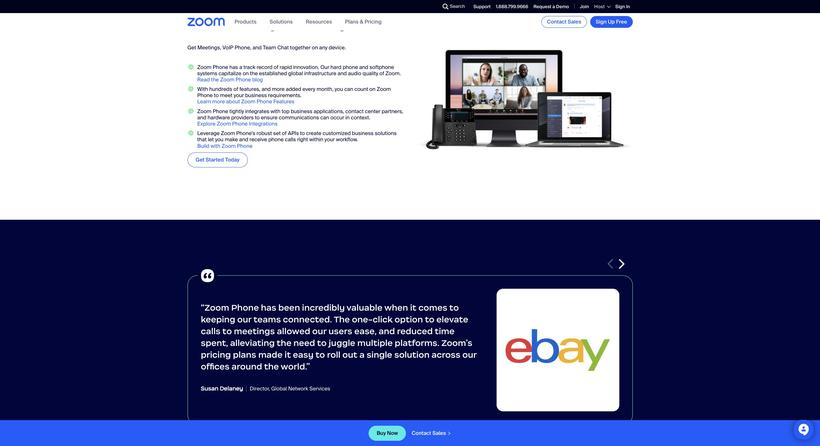Task type: locate. For each thing, give the bounding box(es) containing it.
in
[[346, 114, 350, 121]]

1 horizontal spatial can
[[344, 86, 353, 93]]

None search field
[[419, 1, 444, 12]]

phone right hard
[[343, 64, 358, 71]]

sign left up
[[596, 18, 607, 25]]

1 vertical spatial sign
[[596, 18, 607, 25]]

1 horizontal spatial has
[[261, 303, 276, 314]]

1 horizontal spatial on
[[312, 44, 318, 51]]

0 vertical spatial contact sales
[[547, 18, 582, 25]]

get left meetings,
[[187, 44, 196, 51]]

0 horizontal spatial sign
[[596, 18, 607, 25]]

can left count
[[344, 86, 353, 93]]

your right within
[[325, 136, 335, 143]]

0 horizontal spatial your
[[234, 92, 244, 99]]

0 horizontal spatial our
[[237, 315, 252, 325]]

and inside 'with hundreds of features, and more added every month, you can count on zoom phone to meet your business requirements. learn more about zoom phone features'
[[262, 86, 271, 93]]

1 vertical spatial you
[[215, 136, 224, 143]]

2 vertical spatial a
[[360, 350, 365, 361]]

calls inside leverage zoom phone's robust set of apis to create customized business solutions that let you make and receive phone calls right within your workflow. build with zoom phone
[[285, 136, 296, 143]]

1 vertical spatial can
[[320, 114, 329, 121]]

to left meet
[[214, 92, 219, 99]]

1 horizontal spatial phone
[[343, 64, 358, 71]]

made
[[258, 350, 283, 361]]

comes
[[419, 303, 448, 314]]

the up the features,
[[250, 70, 258, 77]]

and left the team
[[253, 44, 262, 51]]

zoom phone tightly integrates with top business applications, contact center partners, and hardware providers to ensure communications can occur in context. explore zoom phone integrations
[[197, 108, 403, 127]]

1 horizontal spatial sign
[[616, 4, 625, 9]]

2 vertical spatial our
[[463, 350, 477, 361]]

and
[[253, 44, 262, 51], [359, 64, 368, 71], [338, 70, 347, 77], [262, 86, 271, 93], [197, 114, 206, 121], [239, 136, 248, 143], [379, 327, 395, 337]]

rapid
[[280, 64, 292, 71]]

and down learn
[[197, 114, 206, 121]]

features,
[[240, 86, 260, 93]]

1 vertical spatial with
[[211, 143, 220, 150]]

calls left right
[[285, 136, 296, 143]]

global
[[288, 70, 303, 77]]

can inside zoom phone tightly integrates with top business applications, contact center partners, and hardware providers to ensure communications can occur in context. explore zoom phone integrations
[[320, 114, 329, 121]]

0 vertical spatial sign
[[616, 4, 625, 9]]

0 horizontal spatial contact sales
[[412, 430, 446, 437]]

business inside zoom phone tightly integrates with top business applications, contact center partners, and hardware providers to ensure communications can occur in context. explore zoom phone integrations
[[291, 108, 313, 115]]

the down made
[[264, 362, 279, 373]]

on right count
[[370, 86, 376, 93]]

audio
[[348, 70, 361, 77]]

more up features
[[272, 86, 285, 93]]

your right meet
[[234, 92, 244, 99]]

get for get started today
[[196, 157, 205, 163]]

1 horizontal spatial your
[[269, 18, 295, 32]]

of down read the zoom phone blog link
[[234, 86, 238, 93]]

a left track
[[239, 64, 242, 71]]

0 horizontal spatial contact sales link
[[406, 430, 452, 437]]

0 horizontal spatial with
[[211, 143, 220, 150]]

"zoom
[[201, 303, 229, 314]]

has inside the zoom phone has a track record of rapid innovation. our hard phone and softphone systems capitalize on the established global infrastructure and audio quality of zoom. read the zoom phone blog
[[229, 64, 238, 71]]

search image
[[443, 4, 449, 9]]

and right make
[[239, 136, 248, 143]]

1 vertical spatial get
[[196, 157, 205, 163]]

calls inside '"zoom phone has been incredibly valuable when it comes to keeping our teams connected. the one-click option to elevate calls to meetings allowed our users ease, and reduced time spent, alleviating the need to juggle multiple platforms. zoom's pricing plans made it easy to roll out a single solution across our offices around the world."'
[[201, 327, 221, 337]]

our
[[321, 64, 329, 71]]

business inside leverage zoom phone's robust set of apis to create customized business solutions that let you make and receive phone calls right within your workflow. build with zoom phone
[[352, 130, 374, 137]]

1 horizontal spatial sales
[[568, 18, 582, 25]]

you right let
[[215, 136, 224, 143]]

1 vertical spatial contact sales
[[412, 430, 446, 437]]

communications
[[279, 114, 319, 121]]

has for a
[[229, 64, 238, 71]]

1 vertical spatial has
[[261, 303, 276, 314]]

with right build
[[211, 143, 220, 150]]

you
[[335, 86, 343, 93], [215, 136, 224, 143]]

0 vertical spatial calls
[[285, 136, 296, 143]]

1 vertical spatial our
[[312, 327, 327, 337]]

0 horizontal spatial has
[[229, 64, 238, 71]]

1 vertical spatial calls
[[201, 327, 221, 337]]

get meetings, voip phone, and team chat together on any device.
[[187, 44, 346, 51]]

let
[[208, 136, 214, 143]]

0 horizontal spatial calls
[[201, 327, 221, 337]]

when
[[385, 303, 408, 314]]

hundreds
[[209, 86, 232, 93]]

meet
[[220, 92, 233, 99]]

demo
[[556, 4, 569, 9]]

1 horizontal spatial more
[[272, 86, 285, 93]]

chat
[[277, 44, 289, 51]]

0 vertical spatial has
[[229, 64, 238, 71]]

1 vertical spatial your
[[234, 92, 244, 99]]

buy now link
[[369, 426, 406, 441]]

1 horizontal spatial it
[[410, 303, 417, 314]]

for
[[250, 18, 267, 32]]

the
[[250, 70, 258, 77], [211, 76, 219, 83], [277, 338, 292, 349], [264, 362, 279, 373]]

capitalize
[[219, 70, 241, 77]]

calls up spent,
[[201, 327, 221, 337]]

of inside leverage zoom phone's robust set of apis to create customized business solutions that let you make and receive phone calls right within your workflow. build with zoom phone
[[282, 130, 287, 137]]

on left any
[[312, 44, 318, 51]]

get down build
[[196, 157, 205, 163]]

0 horizontal spatial phone
[[268, 136, 284, 143]]

has up teams
[[261, 303, 276, 314]]

search
[[450, 3, 465, 9]]

0 vertical spatial your
[[269, 18, 295, 32]]

global
[[271, 386, 287, 393]]

0 horizontal spatial can
[[320, 114, 329, 121]]

2 horizontal spatial on
[[370, 86, 376, 93]]

0 vertical spatial a
[[553, 4, 555, 9]]

phone down phone's
[[237, 143, 253, 150]]

zoom
[[197, 64, 212, 71], [220, 76, 234, 83], [377, 86, 391, 93], [241, 98, 255, 105], [197, 108, 212, 115], [217, 121, 231, 127], [221, 130, 235, 137], [222, 143, 236, 150]]

phone's
[[236, 130, 255, 137]]

occur
[[331, 114, 344, 121]]

and down blog
[[262, 86, 271, 93]]

now
[[387, 430, 398, 437]]

teams
[[254, 315, 281, 325]]

has up read the zoom phone blog link
[[229, 64, 238, 71]]

zoom up today
[[222, 143, 236, 150]]

it up option
[[410, 303, 417, 314]]

2 horizontal spatial business
[[352, 130, 374, 137]]

more down "hundreds"
[[212, 98, 225, 105]]

your inside leverage zoom phone's robust set of apis to create customized business solutions that let you make and receive phone calls right within your workflow. build with zoom phone
[[325, 136, 335, 143]]

roll
[[327, 350, 341, 361]]

0 vertical spatial with
[[271, 108, 280, 115]]

"zoom phone has been incredibly valuable when it comes to keeping our teams connected. the one-click option to elevate calls to meetings allowed our users ease, and reduced time spent, alleviating the need to juggle multiple platforms. zoom's pricing plans made it easy to roll out a single solution across our offices around the world."
[[201, 303, 477, 373]]

2 vertical spatial your
[[325, 136, 335, 143]]

1 vertical spatial phone
[[268, 136, 284, 143]]

2 vertical spatial on
[[370, 86, 376, 93]]

phone inside leverage zoom phone's robust set of apis to create customized business solutions that let you make and receive phone calls right within your workflow. build with zoom phone
[[237, 143, 253, 150]]

quality
[[363, 70, 378, 77]]

request
[[534, 4, 552, 9]]

1 vertical spatial contact
[[412, 430, 431, 437]]

1 horizontal spatial you
[[335, 86, 343, 93]]

testimonialcarouselitemblockproxy-0 element
[[187, 266, 633, 426]]

of right set at the left top of page
[[282, 130, 287, 137]]

2 vertical spatial business
[[352, 130, 374, 137]]

solutions button
[[270, 18, 293, 25]]

any
[[319, 44, 328, 51]]

valuable
[[347, 303, 383, 314]]

on left blog
[[243, 70, 249, 77]]

business up integrates
[[245, 92, 267, 99]]

1 vertical spatial contact sales link
[[406, 430, 452, 437]]

zoom phone has a track record of rapid innovation. our hard phone and softphone systems capitalize on the established global infrastructure and audio quality of zoom. read the zoom phone blog
[[197, 64, 401, 83]]

business right top
[[291, 108, 313, 115]]

leverage
[[197, 130, 220, 137]]

zoom down the zoom.
[[377, 86, 391, 93]]

0 vertical spatial business
[[245, 92, 267, 99]]

1 horizontal spatial a
[[360, 350, 365, 361]]

has inside '"zoom phone has been incredibly valuable when it comes to keeping our teams connected. the one-click option to elevate calls to meetings allowed our users ease, and reduced time spent, alleviating the need to juggle multiple platforms. zoom's pricing plans made it easy to roll out a single solution across our offices around the world."'
[[261, 303, 276, 314]]

record
[[257, 64, 273, 71]]

with left top
[[271, 108, 280, 115]]

and down click
[[379, 327, 395, 337]]

sign in
[[616, 4, 630, 9]]

1 vertical spatial it
[[285, 350, 291, 361]]

0 horizontal spatial contact
[[412, 430, 431, 437]]

to
[[214, 92, 219, 99], [255, 114, 260, 121], [300, 130, 305, 137], [449, 303, 459, 314], [425, 315, 435, 325], [222, 327, 232, 337], [317, 338, 327, 349], [316, 350, 325, 361]]

services
[[310, 386, 330, 393]]

zoom up "hundreds"
[[220, 76, 234, 83]]

phone up teams
[[231, 303, 259, 314]]

world."
[[281, 362, 310, 373]]

network
[[288, 386, 308, 393]]

and inside leverage zoom phone's robust set of apis to create customized business solutions that let you make and receive phone calls right within your workflow. build with zoom phone
[[239, 136, 248, 143]]

can left occur
[[320, 114, 329, 121]]

solutions
[[375, 130, 397, 137]]

to up elevate
[[449, 303, 459, 314]]

0 vertical spatial can
[[344, 86, 353, 93]]

top
[[282, 108, 290, 115]]

contact down request a demo link
[[547, 18, 567, 25]]

alleviating
[[230, 338, 275, 349]]

systems
[[197, 70, 217, 77]]

0 horizontal spatial more
[[212, 98, 225, 105]]

0 vertical spatial you
[[335, 86, 343, 93]]

1 horizontal spatial calls
[[285, 136, 296, 143]]

our up meetings
[[237, 315, 252, 325]]

context.
[[351, 114, 370, 121]]

to inside 'with hundreds of features, and more added every month, you can count on zoom phone to meet your business requirements. learn more about zoom phone features'
[[214, 92, 219, 99]]

0 horizontal spatial on
[[243, 70, 249, 77]]

phone right receive
[[268, 136, 284, 143]]

0 horizontal spatial sales
[[433, 430, 446, 437]]

innovation.
[[293, 64, 319, 71]]

0 vertical spatial our
[[237, 315, 252, 325]]

to right apis
[[300, 130, 305, 137]]

request a demo
[[534, 4, 569, 9]]

applications,
[[314, 108, 344, 115]]

set
[[273, 130, 281, 137]]

phone down read
[[197, 92, 213, 99]]

single
[[367, 350, 392, 361]]

buy
[[377, 430, 386, 437]]

leverage zoom phone's robust set of apis to create customized business solutions that let you make and receive phone calls right within your workflow. build with zoom phone
[[197, 130, 397, 150]]

more
[[272, 86, 285, 93], [212, 98, 225, 105]]

a left the "demo"
[[553, 4, 555, 9]]

option
[[395, 315, 423, 325]]

to down keeping
[[222, 327, 232, 337]]

you right month,
[[335, 86, 343, 93]]

products
[[235, 18, 257, 25]]

1 vertical spatial a
[[239, 64, 242, 71]]

a right 'out'
[[360, 350, 365, 361]]

1 vertical spatial business
[[291, 108, 313, 115]]

0 horizontal spatial business
[[245, 92, 267, 99]]

&
[[360, 18, 364, 25]]

0 vertical spatial it
[[410, 303, 417, 314]]

1 horizontal spatial contact
[[547, 18, 567, 25]]

resources button
[[306, 18, 332, 25]]

zoom logo image
[[187, 18, 225, 26]]

0 vertical spatial get
[[187, 44, 196, 51]]

0 vertical spatial phone
[[343, 64, 358, 71]]

our down the connected.
[[312, 327, 327, 337]]

phone inside the zoom phone has a track record of rapid innovation. our hard phone and softphone systems capitalize on the established global infrastructure and audio quality of zoom. read the zoom phone blog
[[343, 64, 358, 71]]

0 horizontal spatial a
[[239, 64, 242, 71]]

our down zoom's
[[463, 350, 477, 361]]

phone up phone's
[[232, 121, 248, 127]]

read the zoom phone blog link
[[197, 76, 263, 83]]

calls
[[285, 136, 296, 143], [201, 327, 221, 337]]

to left roll at the bottom
[[316, 350, 325, 361]]

integrates
[[245, 108, 269, 115]]

learn
[[197, 98, 211, 105]]

connected devices image
[[417, 12, 633, 174]]

meetings
[[234, 327, 275, 337]]

and inside '"zoom phone has been incredibly valuable when it comes to keeping our teams connected. the one-click option to elevate calls to meetings allowed our users ease, and reduced time spent, alleviating the need to juggle multiple platforms. zoom's pricing plans made it easy to roll out a single solution across our offices around the world."'
[[379, 327, 395, 337]]

1 horizontal spatial business
[[291, 108, 313, 115]]

2 horizontal spatial your
[[325, 136, 335, 143]]

1 horizontal spatial with
[[271, 108, 280, 115]]

sign left the in on the right of the page
[[616, 4, 625, 9]]

business
[[245, 92, 267, 99], [291, 108, 313, 115], [352, 130, 374, 137]]

your up chat
[[269, 18, 295, 32]]

within
[[309, 136, 323, 143]]

it up world."
[[285, 350, 291, 361]]

to left ensure
[[255, 114, 260, 121]]

1 horizontal spatial contact sales link
[[542, 16, 587, 28]]

0 horizontal spatial you
[[215, 136, 224, 143]]

read
[[197, 76, 210, 83]]

business down context.
[[352, 130, 374, 137]]

contact right 'now'
[[412, 430, 431, 437]]

create
[[306, 130, 322, 137]]

started
[[206, 157, 224, 163]]

0 vertical spatial contact sales link
[[542, 16, 587, 28]]

meetings,
[[197, 44, 221, 51]]

1 vertical spatial on
[[243, 70, 249, 77]]



Task type: vqa. For each thing, say whether or not it's contained in the screenshot.


Task type: describe. For each thing, give the bounding box(es) containing it.
phone up the features,
[[236, 76, 251, 83]]

hardware
[[208, 114, 230, 121]]

sign for sign in
[[616, 4, 625, 9]]

1 horizontal spatial contact sales
[[547, 18, 582, 25]]

1 vertical spatial more
[[212, 98, 225, 105]]

support
[[474, 4, 491, 9]]

with inside leverage zoom phone's robust set of apis to create customized business solutions that let you make and receive phone calls right within your workflow. build with zoom phone
[[211, 143, 220, 150]]

support link
[[474, 4, 491, 9]]

spent,
[[201, 338, 228, 349]]

2 horizontal spatial our
[[463, 350, 477, 361]]

zoom up build with zoom phone link
[[221, 130, 235, 137]]

receive
[[250, 136, 267, 143]]

evolving
[[298, 18, 346, 32]]

platforms.
[[395, 338, 440, 349]]

1 horizontal spatial our
[[312, 327, 327, 337]]

0 vertical spatial on
[[312, 44, 318, 51]]

0 vertical spatial more
[[272, 86, 285, 93]]

voip
[[223, 44, 233, 51]]

build
[[197, 143, 209, 150]]

month,
[[317, 86, 334, 93]]

tightly
[[229, 108, 244, 115]]

juggle
[[329, 338, 355, 349]]

zoom right explore
[[217, 121, 231, 127]]

0 vertical spatial sales
[[568, 18, 582, 25]]

next slide image
[[619, 260, 625, 269]]

sign for sign up free
[[596, 18, 607, 25]]

track
[[244, 64, 255, 71]]

infrastructure
[[304, 70, 337, 77]]

resources
[[306, 18, 332, 25]]

testimonial icon image
[[198, 266, 217, 286]]

incredibly
[[302, 303, 345, 314]]

features
[[273, 98, 295, 105]]

free
[[616, 18, 627, 25]]

today
[[225, 157, 240, 163]]

get started today
[[196, 157, 240, 163]]

established
[[259, 70, 287, 77]]

0 vertical spatial contact
[[547, 18, 567, 25]]

reduced
[[397, 327, 433, 337]]

solutions
[[270, 18, 293, 25]]

zoom down learn
[[197, 108, 212, 115]]

host
[[595, 4, 605, 9]]

and left the softphone
[[359, 64, 368, 71]]

business inside 'with hundreds of features, and more added every month, you can count on zoom phone to meet your business requirements. learn more about zoom phone features'
[[245, 92, 267, 99]]

time
[[435, 327, 455, 337]]

phone inside leverage zoom phone's robust set of apis to create customized business solutions that let you make and receive phone calls right within your workflow. build with zoom phone
[[268, 136, 284, 143]]

1 vertical spatial sales
[[433, 430, 446, 437]]

out
[[343, 350, 358, 361]]

click
[[373, 315, 393, 325]]

innovative
[[187, 18, 248, 32]]

get for get meetings, voip phone, and team chat together on any device.
[[187, 44, 196, 51]]

request a demo link
[[534, 4, 569, 9]]

you inside leverage zoom phone's robust set of apis to create customized business solutions that let you make and receive phone calls right within your workflow. build with zoom phone
[[215, 136, 224, 143]]

with inside zoom phone tightly integrates with top business applications, contact center partners, and hardware providers to ensure communications can occur in context. explore zoom phone integrations
[[271, 108, 280, 115]]

allowed
[[277, 327, 310, 337]]

customized
[[323, 130, 351, 137]]

zoom up read
[[197, 64, 212, 71]]

1.888.799.9666 link
[[496, 4, 528, 9]]

with hundreds of features, and more added every month, you can count on zoom phone to meet your business requirements. learn more about zoom phone features
[[197, 86, 391, 105]]

hard
[[331, 64, 342, 71]]

of left rapid on the left top
[[274, 64, 279, 71]]

explore zoom phone integrations link
[[197, 121, 278, 127]]

partners,
[[382, 108, 403, 115]]

build with zoom phone link
[[197, 143, 253, 150]]

team
[[263, 44, 276, 51]]

a inside '"zoom phone has been incredibly valuable when it comes to keeping our teams connected. the one-click option to elevate calls to meetings allowed our users ease, and reduced time spent, alleviating the need to juggle multiple platforms. zoom's pricing plans made it easy to roll out a single solution across our offices around the world."'
[[360, 350, 365, 361]]

about
[[226, 98, 240, 105]]

learn more about zoom phone features link
[[197, 98, 295, 105]]

of left the zoom.
[[380, 70, 384, 77]]

director,
[[250, 386, 270, 393]]

that
[[197, 136, 207, 143]]

the up "hundreds"
[[211, 76, 219, 83]]

contact
[[346, 108, 364, 115]]

device.
[[329, 44, 346, 51]]

phone,
[[235, 44, 251, 51]]

search image
[[443, 4, 449, 9]]

to down comes
[[425, 315, 435, 325]]

innovative for your evolving needs
[[187, 18, 384, 32]]

to inside zoom phone tightly integrates with top business applications, contact center partners, and hardware providers to ensure communications can occur in context. explore zoom phone integrations
[[255, 114, 260, 121]]

multiple
[[357, 338, 393, 349]]

pricing
[[201, 350, 231, 361]]

connected.
[[283, 315, 332, 325]]

0 horizontal spatial it
[[285, 350, 291, 361]]

can inside 'with hundreds of features, and more added every month, you can count on zoom phone to meet your business requirements. learn more about zoom phone features'
[[344, 86, 353, 93]]

in
[[626, 4, 630, 9]]

together
[[290, 44, 311, 51]]

phone inside '"zoom phone has been incredibly valuable when it comes to keeping our teams connected. the one-click option to elevate calls to meetings allowed our users ease, and reduced time spent, alleviating the need to juggle multiple platforms. zoom's pricing plans made it easy to roll out a single solution across our offices around the world."'
[[231, 303, 259, 314]]

phone down about
[[213, 108, 228, 115]]

has for been
[[261, 303, 276, 314]]

ease,
[[354, 327, 377, 337]]

count
[[355, 86, 368, 93]]

join link
[[580, 4, 589, 9]]

elevate
[[437, 315, 468, 325]]

phone up integrates
[[257, 98, 272, 105]]

of inside 'with hundreds of features, and more added every month, you can count on zoom phone to meet your business requirements. learn more about zoom phone features'
[[234, 86, 238, 93]]

zoom's
[[442, 338, 473, 349]]

and inside zoom phone tightly integrates with top business applications, contact center partners, and hardware providers to ensure communications can occur in context. explore zoom phone integrations
[[197, 114, 206, 121]]

apis
[[288, 130, 299, 137]]

and left audio
[[338, 70, 347, 77]]

phone up read the zoom phone blog link
[[213, 64, 228, 71]]

products button
[[235, 18, 257, 25]]

every
[[303, 86, 315, 93]]

1.888.799.9666
[[496, 4, 528, 9]]

susan delaney
[[201, 386, 243, 393]]

to right need
[[317, 338, 327, 349]]

needs
[[349, 18, 384, 32]]

plans & pricing
[[345, 18, 382, 25]]

providers
[[231, 114, 254, 121]]

sign in link
[[616, 4, 630, 9]]

zoom down the features,
[[241, 98, 255, 105]]

2 horizontal spatial a
[[553, 4, 555, 9]]

a inside the zoom phone has a track record of rapid innovation. our hard phone and softphone systems capitalize on the established global infrastructure and audio quality of zoom. read the zoom phone blog
[[239, 64, 242, 71]]

center
[[365, 108, 381, 115]]

workflow.
[[336, 136, 358, 143]]

your inside 'with hundreds of features, and more added every month, you can count on zoom phone to meet your business requirements. learn more about zoom phone features'
[[234, 92, 244, 99]]

plans & pricing link
[[345, 18, 382, 25]]

ebay image
[[497, 289, 619, 412]]

the down the allowed
[[277, 338, 292, 349]]

easy
[[293, 350, 314, 361]]

right
[[297, 136, 308, 143]]

to inside leverage zoom phone's robust set of apis to create customized business solutions that let you make and receive phone calls right within your workflow. build with zoom phone
[[300, 130, 305, 137]]

on inside 'with hundreds of features, and more added every month, you can count on zoom phone to meet your business requirements. learn more about zoom phone features'
[[370, 86, 376, 93]]

been
[[278, 303, 300, 314]]

the
[[334, 315, 350, 325]]

one-
[[352, 315, 373, 325]]

delaney
[[220, 386, 243, 393]]

zoom.
[[386, 70, 401, 77]]

you inside 'with hundreds of features, and more added every month, you can count on zoom phone to meet your business requirements. learn more about zoom phone features'
[[335, 86, 343, 93]]

on inside the zoom phone has a track record of rapid innovation. our hard phone and softphone systems capitalize on the established global infrastructure and audio quality of zoom. read the zoom phone blog
[[243, 70, 249, 77]]

around
[[232, 362, 262, 373]]



